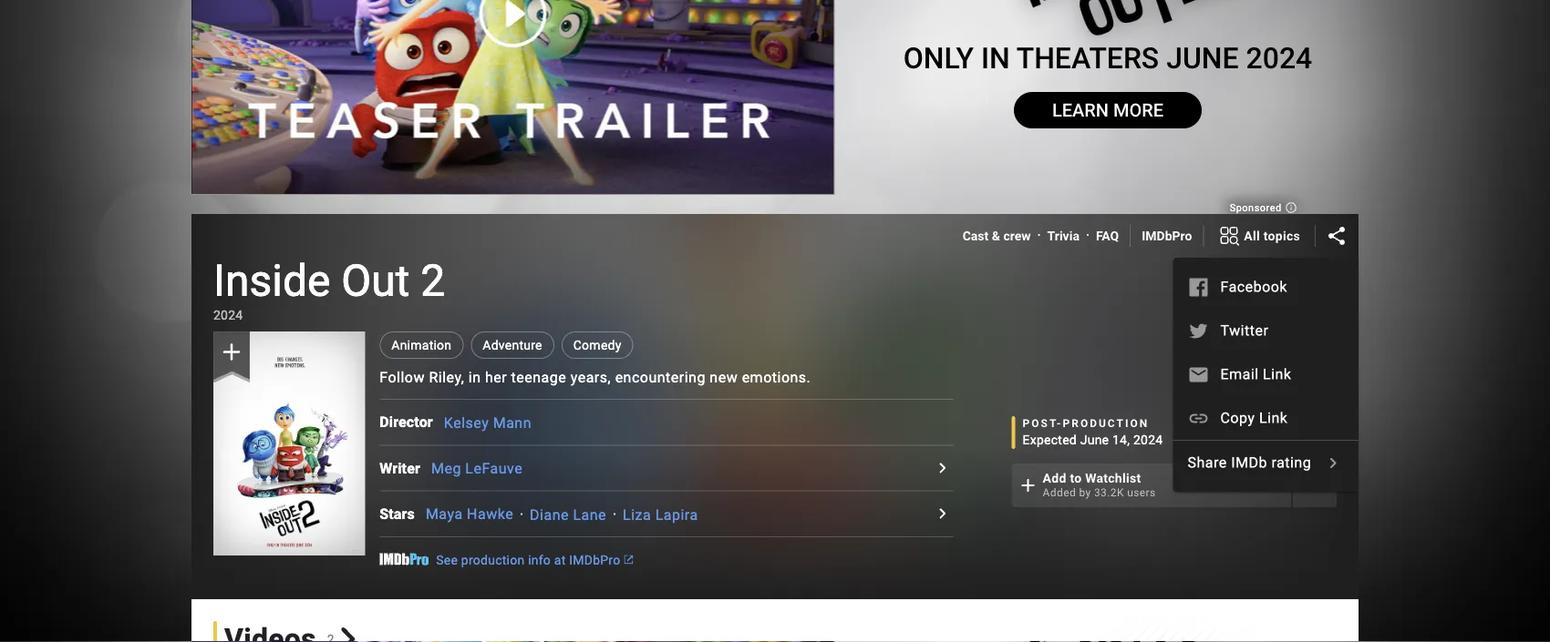 Task type: locate. For each thing, give the bounding box(es) containing it.
twitter image
[[1187, 321, 1209, 343]]

years,
[[571, 369, 611, 387]]

email link link
[[1173, 353, 1359, 397]]

1 horizontal spatial production
[[1063, 418, 1149, 431]]

link for email link
[[1263, 367, 1291, 384]]

lefauve
[[465, 461, 523, 478]]

faq
[[1096, 229, 1119, 244]]

0 horizontal spatial 2024
[[213, 308, 243, 323]]

2 see full cast and crew image from the top
[[931, 504, 953, 526]]

link image
[[1187, 409, 1209, 430]]

2024 right 14,
[[1133, 433, 1163, 448]]

arrow drop up image
[[1270, 286, 1292, 308]]

june
[[1080, 433, 1109, 448]]

link inside 'menu item'
[[1259, 410, 1288, 428]]

1 vertical spatial production
[[461, 553, 525, 568]]

in
[[468, 369, 481, 387]]

0 horizontal spatial production
[[461, 553, 525, 568]]

production
[[1063, 418, 1149, 431], [461, 553, 525, 568]]

see full cast and crew element
[[380, 412, 444, 434]]

2024 down inside
[[213, 308, 243, 323]]

&
[[992, 229, 1000, 244]]

imdbpro button
[[1142, 227, 1192, 246]]

cast & crew
[[963, 229, 1031, 244]]

all
[[1244, 229, 1260, 244]]

facebook link
[[1173, 266, 1359, 310]]

follow
[[380, 369, 425, 387]]

see full cast and crew image
[[931, 458, 953, 480], [931, 504, 953, 526]]

link right email
[[1263, 367, 1291, 384]]

0 horizontal spatial imdbpro
[[569, 553, 620, 568]]

0 vertical spatial imdbpro
[[1142, 229, 1192, 244]]

email link
[[1220, 367, 1291, 384]]

0 vertical spatial link
[[1263, 367, 1291, 384]]

imdbpro
[[1142, 229, 1192, 244], [569, 553, 620, 568]]

14,
[[1112, 433, 1130, 448]]

writer
[[380, 460, 420, 478]]

1 horizontal spatial 2024
[[1133, 433, 1163, 448]]

production up 'june'
[[1063, 418, 1149, 431]]

0 vertical spatial 2024
[[213, 308, 243, 323]]

imdbpro left "launch inline" icon at the left bottom of page
[[569, 553, 620, 568]]

faq button
[[1096, 227, 1119, 246]]

1 vertical spatial 2024
[[1133, 433, 1163, 448]]

production for info
[[461, 553, 525, 568]]

0 vertical spatial see full cast and crew image
[[931, 458, 953, 480]]

trivia
[[1047, 229, 1079, 244]]

2024 inside inside out 2 2024
[[213, 308, 243, 323]]

production down 'hawke'
[[461, 553, 525, 568]]

imdbpro right faq
[[1142, 229, 1192, 244]]

diane lane
[[530, 507, 606, 524]]

watchlist
[[1085, 471, 1141, 486]]

link
[[1263, 367, 1291, 384], [1259, 410, 1288, 428]]

1 vertical spatial link
[[1259, 410, 1288, 428]]

1 vertical spatial see full cast and crew image
[[931, 504, 953, 526]]

1 see full cast and crew image from the top
[[931, 458, 953, 480]]

chevron right image
[[1322, 453, 1344, 475]]

chevron right inline image
[[336, 629, 360, 643]]

crew
[[1003, 229, 1031, 244]]

kelsey mann
[[444, 415, 532, 432]]

2024
[[213, 308, 243, 323], [1133, 433, 1163, 448]]

by
[[1079, 487, 1091, 500]]

see full cast and crew image for writer
[[931, 458, 953, 480]]

topics
[[1264, 229, 1300, 244]]

twitter
[[1220, 323, 1268, 340]]

lapira
[[655, 507, 698, 524]]

production inside "see production info at imdbpro" link
[[461, 553, 525, 568]]

copy
[[1220, 410, 1255, 428]]

link right copy
[[1259, 410, 1288, 428]]

emotions.
[[742, 369, 811, 387]]

trivia button
[[1047, 227, 1079, 246]]

see
[[436, 553, 458, 568]]

share
[[1187, 455, 1227, 472]]

lane
[[573, 507, 606, 524]]

info
[[528, 553, 551, 568]]

1 vertical spatial imdbpro
[[569, 553, 620, 568]]

group
[[213, 332, 365, 557]]

see full cast and crew image for stars
[[931, 504, 953, 526]]

production inside "post-production expected june 14, 2024"
[[1063, 418, 1149, 431]]

director
[[380, 415, 433, 432]]

0 vertical spatial production
[[1063, 418, 1149, 431]]

share on social media image
[[1326, 226, 1348, 248]]

33.2k
[[1094, 487, 1124, 500]]

her
[[485, 369, 507, 387]]

teenage
[[511, 369, 566, 387]]

menu
[[1173, 266, 1359, 486]]



Task type: vqa. For each thing, say whether or not it's contained in the screenshot.
Meg
yes



Task type: describe. For each thing, give the bounding box(es) containing it.
copy link menu item
[[1173, 397, 1359, 441]]

production for expected
[[1063, 418, 1149, 431]]

add title to another list image
[[1304, 475, 1326, 497]]

menu containing facebook
[[1173, 266, 1359, 486]]

maya
[[426, 507, 463, 524]]

animation button
[[380, 332, 463, 360]]

at
[[554, 553, 566, 568]]

inside out 2 2024
[[213, 256, 445, 323]]

follow riley, in her teenage years, encountering new emotions.
[[380, 369, 811, 387]]

share imdb rating link
[[1173, 442, 1359, 486]]

meg lefauve button
[[431, 461, 523, 478]]

2024 button
[[213, 307, 243, 325]]

encountering
[[615, 369, 706, 387]]

categories image
[[1218, 226, 1240, 248]]

sponsored
[[1230, 203, 1285, 214]]

2024 inside "post-production expected june 14, 2024"
[[1133, 433, 1163, 448]]

all topics
[[1244, 229, 1300, 244]]

imdb
[[1231, 455, 1267, 472]]

email
[[1220, 367, 1259, 384]]

liza lapira
[[623, 507, 698, 524]]

add image
[[1017, 475, 1039, 497]]

animation
[[391, 338, 452, 353]]

cast
[[963, 229, 989, 244]]

users
[[1127, 487, 1156, 500]]

14
[[1246, 286, 1268, 308]]

2
[[421, 256, 445, 307]]

imdbpro inside "see production info at imdbpro" link
[[569, 553, 620, 568]]

twitter link
[[1173, 310, 1359, 353]]

to
[[1070, 471, 1082, 486]]

diane
[[530, 507, 569, 524]]

maya hawke
[[426, 507, 513, 524]]

comedy button
[[561, 332, 633, 360]]

all topics button
[[1204, 222, 1315, 251]]

expected
[[1023, 433, 1077, 448]]

copy link
[[1220, 410, 1288, 428]]

post-
[[1023, 418, 1063, 431]]

added
[[1043, 487, 1076, 500]]

post-production expected june 14, 2024
[[1023, 418, 1163, 448]]

out
[[341, 256, 410, 307]]

comedy
[[573, 338, 621, 353]]

adventure button
[[471, 332, 554, 360]]

writer button
[[380, 458, 431, 480]]

see production info at imdbpro
[[436, 553, 620, 568]]

1 horizontal spatial imdbpro
[[1142, 229, 1192, 244]]

meg
[[431, 461, 461, 478]]

launch inline image
[[624, 556, 633, 565]]

kelsey mann button
[[444, 415, 532, 432]]

add to watchlist added by 33.2k users
[[1043, 471, 1156, 500]]

mann
[[493, 415, 532, 432]]

liza
[[623, 507, 651, 524]]

maya hawke button
[[426, 507, 513, 524]]

inside
[[213, 256, 330, 307]]

stars
[[380, 506, 415, 524]]

see production info at imdbpro link
[[380, 552, 633, 570]]

riley,
[[429, 369, 464, 387]]

cast & crew button
[[963, 227, 1031, 246]]

diane lane button
[[530, 507, 606, 524]]

kelsey
[[444, 415, 489, 432]]

lewis black, tony hale, liza lapira, amy poehler, phyllis smith, and maya hawke in inside out 2 (2024) image
[[213, 332, 365, 557]]

facebook
[[1220, 279, 1287, 296]]

stars button
[[380, 504, 426, 526]]

link for copy link
[[1259, 410, 1288, 428]]

rating
[[1271, 455, 1311, 472]]

hawke
[[467, 507, 513, 524]]

facebook image
[[1187, 277, 1209, 299]]

add
[[1043, 471, 1066, 486]]

liza lapira button
[[623, 507, 698, 524]]

adventure
[[483, 338, 542, 353]]

share imdb rating
[[1187, 455, 1311, 472]]

2,433
[[1288, 289, 1326, 306]]

meg lefauve
[[431, 461, 523, 478]]

email image
[[1187, 365, 1209, 387]]

new
[[710, 369, 738, 387]]



